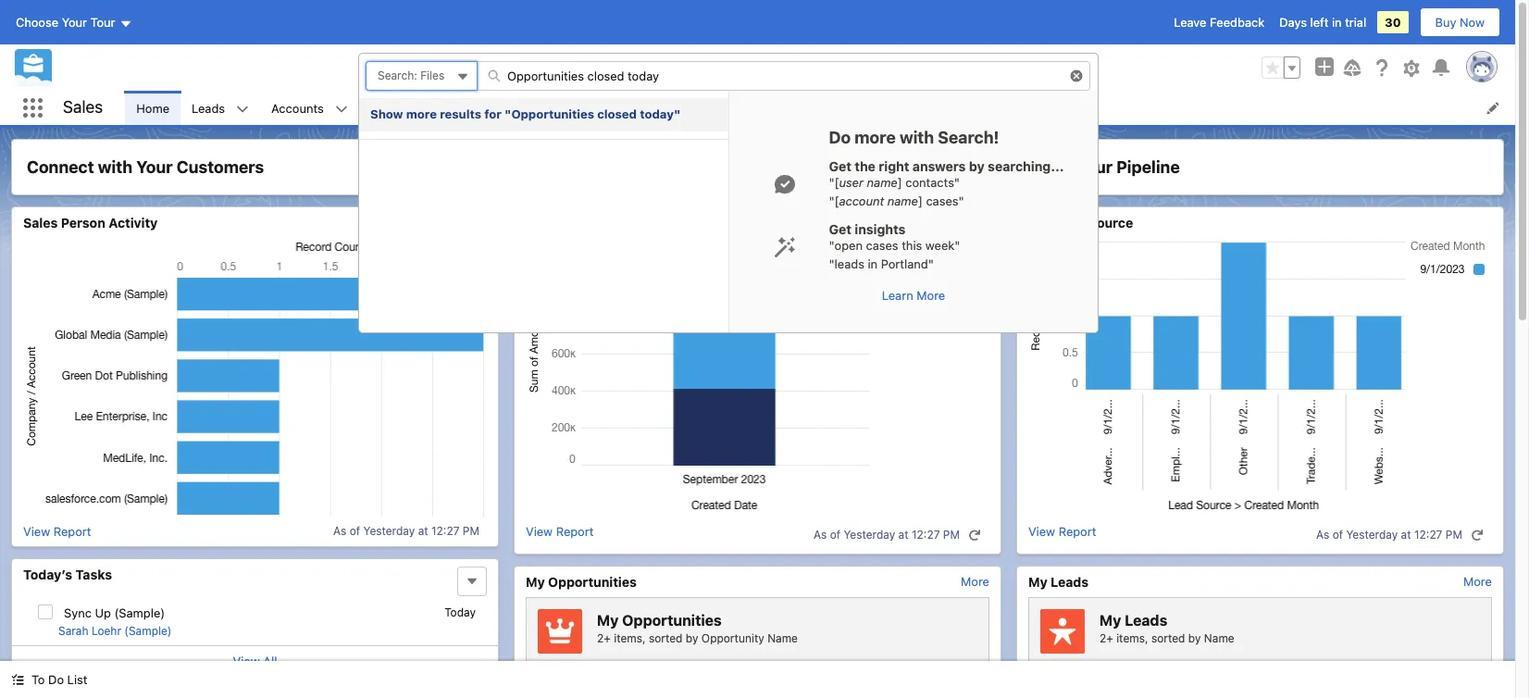 Task type: locate. For each thing, give the bounding box(es) containing it.
view up the today's
[[23, 524, 50, 538]]

2 horizontal spatial of
[[1333, 528, 1344, 542]]

closed left today
[[704, 60, 742, 75]]

1 horizontal spatial sorted
[[1152, 631, 1186, 645]]

as for my leads
[[1317, 528, 1330, 542]]

my inside my opportunities 2+ items, sorted by opportunity name
[[597, 612, 619, 628]]

my leads
[[1029, 574, 1089, 589]]

1 name from the left
[[768, 631, 798, 645]]

1 horizontal spatial more link
[[1464, 574, 1492, 588]]

forecasts link
[[675, 91, 753, 125]]

0 horizontal spatial sorted
[[649, 631, 683, 645]]

sales person activity
[[23, 215, 158, 231]]

2 2+ from the left
[[1100, 631, 1114, 645]]

sales left person
[[23, 215, 58, 231]]

0 horizontal spatial report
[[53, 524, 91, 538]]

your right build
[[1076, 157, 1113, 177]]

1 horizontal spatial of
[[830, 528, 841, 542]]

1 horizontal spatial in
[[1332, 15, 1342, 30]]

2 more from the left
[[1464, 574, 1492, 588]]

by inside get the right answers by searching... "[ user name ] contacts" "[ account name ] cases"
[[969, 158, 985, 174]]

today"
[[640, 106, 681, 121]]

1 horizontal spatial as
[[814, 528, 827, 542]]

view all link
[[233, 653, 277, 668]]

1 horizontal spatial report
[[556, 524, 594, 538]]

1 horizontal spatial pm
[[943, 528, 960, 542]]

as of yesterday at 12:​27 pm
[[333, 524, 480, 538], [814, 528, 960, 542], [1317, 528, 1463, 542]]

1 vertical spatial more
[[855, 128, 896, 147]]

0 horizontal spatial view report link
[[23, 524, 91, 538]]

1 horizontal spatial closed
[[704, 60, 742, 75]]

of for my leads
[[1333, 528, 1344, 542]]

"[ up account
[[829, 175, 839, 190]]

2 horizontal spatial yesterday
[[1347, 528, 1398, 542]]

view report up the today's
[[23, 524, 91, 538]]

1 vertical spatial get
[[829, 221, 852, 237]]

1 2+ from the left
[[597, 631, 611, 645]]

view report up my opportunities
[[526, 524, 594, 538]]

leave feedback link
[[1174, 15, 1265, 30]]

more up the
[[855, 128, 896, 147]]

] down contacts"
[[918, 193, 923, 208]]

my
[[526, 574, 545, 589], [1029, 574, 1048, 589], [597, 612, 619, 628], [1100, 612, 1122, 628]]

1 items, from the left
[[614, 631, 646, 645]]

more link
[[961, 574, 990, 588], [1464, 574, 1492, 588]]

with
[[900, 128, 934, 147], [98, 157, 132, 177]]

2 more link from the left
[[1464, 574, 1492, 588]]

0 vertical spatial ]
[[898, 175, 902, 190]]

as for my opportunities
[[814, 528, 827, 542]]

more for results
[[406, 106, 437, 121]]

your
[[62, 15, 87, 30], [136, 157, 173, 177], [1076, 157, 1113, 177]]

2 horizontal spatial at
[[1401, 528, 1412, 542]]

0 vertical spatial "[
[[829, 175, 839, 190]]

1 vertical spatial closed
[[597, 106, 637, 121]]

None text field
[[366, 61, 478, 91]]

in right the "left"
[[1332, 15, 1342, 30]]

1 horizontal spatial yesterday
[[844, 528, 896, 542]]

opportunities for my opportunities
[[548, 574, 637, 589]]

get inside get insights "open cases this week" "leads in portland"
[[829, 221, 852, 237]]

1 horizontal spatial name
[[1204, 631, 1235, 645]]

more
[[961, 574, 990, 588], [1464, 574, 1492, 588]]

"[
[[829, 175, 839, 190], [829, 193, 839, 208]]

leads inside list item
[[192, 100, 225, 115]]

sales
[[63, 97, 103, 117], [23, 215, 58, 231]]

2 name from the left
[[1204, 631, 1235, 645]]

view
[[23, 524, 50, 538], [526, 524, 553, 538], [1029, 524, 1056, 538], [233, 653, 260, 668]]

2 report from the left
[[556, 524, 594, 538]]

report for connect
[[53, 524, 91, 538]]

name down right
[[867, 175, 898, 190]]

now
[[1460, 15, 1485, 30]]

0 horizontal spatial 2+
[[597, 631, 611, 645]]

get up user
[[829, 158, 852, 174]]

view up my leads
[[1029, 524, 1056, 538]]

items,
[[614, 631, 646, 645], [1117, 631, 1149, 645]]

my for my leads
[[1029, 574, 1048, 589]]

report up today's tasks
[[53, 524, 91, 538]]

leads inside "link"
[[1051, 574, 1089, 589]]

1 vertical spatial sales
[[23, 215, 58, 231]]

contacts link
[[359, 91, 432, 125]]

1 view report link from the left
[[23, 524, 91, 538]]

with up answers
[[900, 128, 934, 147]]

pm for my leads
[[1446, 528, 1463, 542]]

2+ inside my opportunities 2+ items, sorted by opportunity name
[[597, 631, 611, 645]]

sales for sales person activity
[[23, 215, 58, 231]]

1 horizontal spatial 12:​27
[[912, 528, 940, 542]]

0 vertical spatial do
[[829, 128, 851, 147]]

1 sorted from the left
[[649, 631, 683, 645]]

choose your tour button
[[15, 7, 133, 37]]

at
[[418, 524, 428, 538], [899, 528, 909, 542], [1401, 528, 1412, 542]]

0 horizontal spatial as
[[333, 524, 347, 538]]

2 items, from the left
[[1117, 631, 1149, 645]]

today
[[445, 605, 476, 619]]

2 horizontal spatial view report link
[[1029, 524, 1097, 546]]

list
[[125, 91, 1516, 125]]

buy now button
[[1420, 7, 1501, 37]]

name down contacts"
[[888, 193, 918, 208]]

sales up connect
[[63, 97, 103, 117]]

text default image
[[236, 103, 249, 116], [335, 103, 348, 116], [774, 173, 796, 195], [774, 236, 796, 258], [1471, 528, 1484, 541]]

1 report from the left
[[53, 524, 91, 538]]

with right connect
[[98, 157, 132, 177]]

0 horizontal spatial items,
[[614, 631, 646, 645]]

2 horizontal spatial your
[[1076, 157, 1113, 177]]

results
[[440, 106, 481, 121]]

list containing home
[[125, 91, 1516, 125]]

group
[[1262, 56, 1301, 79]]

calendar link
[[579, 91, 651, 125]]

more for my leads
[[1464, 574, 1492, 588]]

] down right
[[898, 175, 902, 190]]

of for my opportunities
[[830, 528, 841, 542]]

0 vertical spatial sales
[[63, 97, 103, 117]]

0 horizontal spatial sales
[[23, 215, 58, 231]]

events:
[[580, 60, 621, 75]]

name
[[867, 175, 898, 190], [888, 193, 918, 208]]

do up user
[[829, 128, 851, 147]]

1 horizontal spatial more
[[1464, 574, 1492, 588]]

1 horizontal spatial with
[[900, 128, 934, 147]]

get up the "open
[[829, 221, 852, 237]]

report up my leads
[[1059, 524, 1097, 538]]

sorted inside my leads 2+ items, sorted by name
[[1152, 631, 1186, 645]]

get
[[829, 158, 852, 174], [829, 221, 852, 237]]

1 more link from the left
[[961, 574, 990, 588]]

0 horizontal spatial in
[[868, 256, 878, 271]]

portland"
[[881, 256, 934, 271]]

0 horizontal spatial more
[[406, 106, 437, 121]]

my inside my leads 2+ items, sorted by name
[[1100, 612, 1122, 628]]

leads inside my leads 2+ items, sorted by name
[[1125, 612, 1168, 628]]

0 horizontal spatial with
[[98, 157, 132, 177]]

1 horizontal spatial items,
[[1117, 631, 1149, 645]]

closed
[[704, 60, 742, 75], [597, 106, 637, 121]]

more inside suggestions list box
[[406, 106, 437, 121]]

2+
[[597, 631, 611, 645], [1100, 631, 1114, 645]]

2 sorted from the left
[[1152, 631, 1186, 645]]

2 horizontal spatial as of yesterday at 12:​27 pm
[[1317, 528, 1463, 542]]

view up my opportunities
[[526, 524, 553, 538]]

1 vertical spatial text default image
[[11, 673, 24, 686]]

1 horizontal spatial text default image
[[968, 528, 981, 541]]

0 horizontal spatial view report
[[23, 524, 91, 538]]

text default image
[[968, 528, 981, 541], [11, 673, 24, 686]]

0 vertical spatial closed
[[704, 60, 742, 75]]

0 horizontal spatial more link
[[961, 574, 990, 588]]

by
[[969, 158, 985, 174], [1070, 215, 1085, 231], [686, 631, 699, 645], [1189, 631, 1201, 645]]

more link for opportunities
[[961, 574, 990, 588]]

view report link for build your pipeline
[[1029, 524, 1097, 546]]

0 vertical spatial get
[[829, 158, 852, 174]]

"[ down user
[[829, 193, 839, 208]]

1 horizontal spatial as of yesterday at 12:​27 pm
[[814, 528, 960, 542]]

closed inside suggestions list box
[[597, 106, 637, 121]]

to do list button
[[0, 661, 99, 698]]

calendar list item
[[579, 91, 675, 125]]

items, inside my opportunities 2+ items, sorted by opportunity name
[[614, 631, 646, 645]]

closed left today"
[[597, 106, 637, 121]]

in down the cases
[[868, 256, 878, 271]]

0 horizontal spatial name
[[768, 631, 798, 645]]

today
[[745, 60, 776, 75]]

1 vertical spatial with
[[98, 157, 132, 177]]

opportunities inside my opportunities link
[[548, 574, 637, 589]]

1 view report from the left
[[23, 524, 91, 538]]

(sample) down sync up (sample) link
[[124, 624, 172, 637]]

sorted inside my opportunities 2+ items, sorted by opportunity name
[[649, 631, 683, 645]]

3 view report link from the left
[[1029, 524, 1097, 546]]

buy now
[[1436, 15, 1485, 30]]

2 horizontal spatial as
[[1317, 528, 1330, 542]]

get the right answers by searching... "[ user name ] contacts" "[ account name ] cases"
[[829, 158, 1064, 208]]

1 horizontal spatial sales
[[63, 97, 103, 117]]

view report up my leads
[[1029, 524, 1097, 538]]

do
[[829, 128, 851, 147], [48, 672, 64, 687]]

(sample) up sarah loehr (sample) link
[[114, 605, 165, 620]]

opportunities
[[624, 60, 701, 75], [467, 100, 544, 115], [548, 574, 637, 589], [622, 612, 722, 628]]

2 horizontal spatial 12:​27
[[1415, 528, 1443, 542]]

12:​27
[[431, 524, 460, 538], [912, 528, 940, 542], [1415, 528, 1443, 542]]

this
[[902, 238, 922, 253]]

1 get from the top
[[829, 158, 852, 174]]

2 horizontal spatial pm
[[1446, 528, 1463, 542]]

my for my opportunities
[[526, 574, 545, 589]]

2+ inside my leads 2+ items, sorted by name
[[1100, 631, 1114, 645]]

1 horizontal spatial ]
[[918, 193, 923, 208]]

pm for my opportunities
[[943, 528, 960, 542]]

do right to
[[48, 672, 64, 687]]

leads list item
[[181, 91, 260, 125]]

0 vertical spatial more
[[406, 106, 437, 121]]

get inside get the right answers by searching... "[ user name ] contacts" "[ account name ] cases"
[[829, 158, 852, 174]]

show
[[370, 106, 403, 121]]

view report link up the today's
[[23, 524, 91, 538]]

get insights "open cases this week" "leads in portland"
[[829, 221, 961, 271]]

2 horizontal spatial report
[[1059, 524, 1097, 538]]

1 horizontal spatial view report link
[[526, 524, 594, 546]]

1 more from the left
[[961, 574, 990, 588]]

in
[[1332, 15, 1342, 30], [868, 256, 878, 271]]

items, for opportunities
[[614, 631, 646, 645]]

home
[[136, 100, 169, 115]]

0 horizontal spatial text default image
[[11, 673, 24, 686]]

2 horizontal spatial view report
[[1029, 524, 1097, 538]]

0 horizontal spatial closed
[[597, 106, 637, 121]]

choose your tour
[[16, 15, 115, 30]]

today's
[[23, 566, 72, 582]]

your for build
[[1076, 157, 1113, 177]]

0 horizontal spatial more
[[961, 574, 990, 588]]

1 horizontal spatial at
[[899, 528, 909, 542]]

report up my opportunities
[[556, 524, 594, 538]]

right
[[879, 158, 910, 174]]

1 horizontal spatial more
[[855, 128, 896, 147]]

view report
[[23, 524, 91, 538], [526, 524, 594, 538], [1029, 524, 1097, 538]]

3 report from the left
[[1059, 524, 1097, 538]]

items, inside my leads 2+ items, sorted by name
[[1117, 631, 1149, 645]]

1 vertical spatial ]
[[918, 193, 923, 208]]

0 vertical spatial text default image
[[968, 528, 981, 541]]

your left tour
[[62, 15, 87, 30]]

name
[[768, 631, 798, 645], [1204, 631, 1235, 645]]

build
[[1032, 157, 1073, 177]]

pipeline
[[1117, 157, 1180, 177]]

1 horizontal spatial 2+
[[1100, 631, 1114, 645]]

contacts list item
[[359, 91, 456, 125]]

12:​27 for my leads
[[1415, 528, 1443, 542]]

0 horizontal spatial your
[[62, 15, 87, 30]]

opportunities inside my opportunities 2+ items, sorted by opportunity name
[[622, 612, 722, 628]]

0 horizontal spatial do
[[48, 672, 64, 687]]

week"
[[926, 238, 961, 253]]

sorted for opportunities
[[649, 631, 683, 645]]

connect
[[27, 157, 94, 177]]

leads
[[192, 100, 225, 115], [1029, 215, 1067, 231], [1051, 574, 1089, 589], [1125, 612, 1168, 628]]

leads by source
[[1029, 215, 1134, 231]]

view report link up my opportunities
[[526, 524, 594, 546]]

connect with your customers
[[27, 157, 264, 177]]

name inside my opportunities 2+ items, sorted by opportunity name
[[768, 631, 798, 645]]

report for build
[[1059, 524, 1097, 538]]

your down the home link
[[136, 157, 173, 177]]

answers
[[913, 158, 966, 174]]

more right the show in the left of the page
[[406, 106, 437, 121]]

view report link
[[23, 524, 91, 538], [526, 524, 594, 546], [1029, 524, 1097, 546]]

opportunities inside the events: opportunities closed today button
[[624, 60, 701, 75]]

yesterday for my opportunities
[[844, 528, 896, 542]]

1 vertical spatial in
[[868, 256, 878, 271]]

as
[[333, 524, 347, 538], [814, 528, 827, 542], [1317, 528, 1330, 542]]

get for get the right answers by searching...
[[829, 158, 852, 174]]

2 get from the top
[[829, 221, 852, 237]]

1 horizontal spatial view report
[[526, 524, 594, 538]]

at for my leads
[[1401, 528, 1412, 542]]

view report link up my leads
[[1029, 524, 1097, 546]]

yesterday
[[363, 524, 415, 538], [844, 528, 896, 542], [1347, 528, 1398, 542]]

3 view report from the left
[[1029, 524, 1097, 538]]

0 horizontal spatial pm
[[463, 524, 480, 538]]

tasks
[[76, 566, 112, 582]]

1 vertical spatial do
[[48, 672, 64, 687]]

do inside button
[[48, 672, 64, 687]]

pm
[[463, 524, 480, 538], [943, 528, 960, 542], [1446, 528, 1463, 542]]

0 horizontal spatial yesterday
[[363, 524, 415, 538]]

0 vertical spatial in
[[1332, 15, 1342, 30]]

my inside "link"
[[1029, 574, 1048, 589]]

your for choose
[[62, 15, 87, 30]]

1 vertical spatial "[
[[829, 193, 839, 208]]

your inside popup button
[[62, 15, 87, 30]]

]
[[898, 175, 902, 190], [918, 193, 923, 208]]



Task type: vqa. For each thing, say whether or not it's contained in the screenshot.
"Erik" within LEAD ERIK RODGERS
no



Task type: describe. For each thing, give the bounding box(es) containing it.
my leads link
[[1029, 574, 1089, 590]]

opportunities list item
[[456, 91, 579, 125]]

leave feedback
[[1174, 15, 1265, 30]]

my for my opportunities 2+ items, sorted by opportunity name
[[597, 612, 619, 628]]

buy
[[1436, 15, 1457, 30]]

more for with
[[855, 128, 896, 147]]

0 horizontal spatial 12:​27
[[431, 524, 460, 538]]

sync up (sample) sarah loehr (sample)
[[58, 605, 172, 637]]

searching...
[[988, 158, 1064, 174]]

contacts
[[370, 100, 421, 115]]

text default image inside to do list button
[[11, 673, 24, 686]]

closed inside button
[[704, 60, 742, 75]]

0 vertical spatial with
[[900, 128, 934, 147]]

trial
[[1345, 15, 1367, 30]]

1 "[ from the top
[[829, 175, 839, 190]]

Search... search field
[[477, 61, 1091, 91]]

accounts link
[[260, 91, 335, 125]]

today's tasks
[[23, 566, 112, 582]]

leads link
[[181, 91, 236, 125]]

0 vertical spatial name
[[867, 175, 898, 190]]

build your pipeline
[[1032, 157, 1180, 177]]

opportunity
[[702, 631, 765, 645]]

at for my opportunities
[[899, 528, 909, 542]]

0 horizontal spatial at
[[418, 524, 428, 538]]

up
[[95, 605, 111, 620]]

as of yesterday at 12:​27 pm for my opportunities
[[814, 528, 960, 542]]

to do list
[[31, 672, 87, 687]]

my opportunities 2+ items, sorted by opportunity name
[[597, 612, 798, 645]]

view report for build
[[1029, 524, 1097, 538]]

activity
[[109, 215, 158, 231]]

sarah
[[58, 624, 88, 637]]

days left in trial
[[1280, 15, 1367, 30]]

list
[[67, 672, 87, 687]]

show more results for "opportunities closed today"
[[370, 106, 681, 121]]

"open
[[829, 238, 863, 253]]

my for my leads 2+ items, sorted by name
[[1100, 612, 1122, 628]]

to
[[31, 672, 45, 687]]

0 horizontal spatial as of yesterday at 12:​27 pm
[[333, 524, 480, 538]]

name inside my leads 2+ items, sorted by name
[[1204, 631, 1235, 645]]

sorted for leads
[[1152, 631, 1186, 645]]

contacts"
[[906, 175, 960, 190]]

opportunities inside opportunities "link"
[[467, 100, 544, 115]]

calendar
[[590, 100, 640, 115]]

as of yesterday at 12:​27 pm for my leads
[[1317, 528, 1463, 542]]

home link
[[125, 91, 181, 125]]

2 view report from the left
[[526, 524, 594, 538]]

"opportunities
[[505, 106, 594, 121]]

feedback
[[1210, 15, 1265, 30]]

sync up (sample) link
[[64, 605, 165, 620]]

1 vertical spatial (sample)
[[124, 624, 172, 637]]

my opportunities
[[526, 574, 637, 589]]

do more with search!
[[829, 128, 999, 147]]

1 horizontal spatial your
[[136, 157, 173, 177]]

by inside my leads 2+ items, sorted by name
[[1189, 631, 1201, 645]]

2+ for my leads
[[1100, 631, 1114, 645]]

customers
[[177, 157, 264, 177]]

suggestions list box
[[359, 98, 729, 139]]

more for my opportunities
[[961, 574, 990, 588]]

opportunities link
[[456, 91, 555, 125]]

all
[[263, 653, 277, 668]]

accounts list item
[[260, 91, 359, 125]]

0 horizontal spatial ]
[[898, 175, 902, 190]]

more link for leads
[[1464, 574, 1492, 588]]

sarah loehr (sample) link
[[58, 624, 172, 638]]

in inside get insights "open cases this week" "leads in portland"
[[868, 256, 878, 271]]

opportunities for events: opportunities closed today
[[624, 60, 701, 75]]

sync
[[64, 605, 92, 620]]

text default image inside leads list item
[[236, 103, 249, 116]]

cases"
[[926, 193, 964, 208]]

left
[[1311, 15, 1329, 30]]

"leads
[[829, 256, 865, 271]]

choose
[[16, 15, 58, 30]]

30
[[1385, 15, 1401, 30]]

by inside my opportunities 2+ items, sorted by opportunity name
[[686, 631, 699, 645]]

1 horizontal spatial do
[[829, 128, 851, 147]]

days
[[1280, 15, 1307, 30]]

items, for leads
[[1117, 631, 1149, 645]]

2+ for my opportunities
[[597, 631, 611, 645]]

2 "[ from the top
[[829, 193, 839, 208]]

my leads 2+ items, sorted by name
[[1100, 612, 1235, 645]]

tour
[[90, 15, 115, 30]]

events: opportunities closed today
[[580, 60, 776, 75]]

12:​27 for my opportunities
[[912, 528, 940, 542]]

account
[[839, 193, 884, 208]]

2 view report link from the left
[[526, 524, 594, 546]]

for
[[484, 106, 502, 121]]

loehr
[[92, 624, 121, 637]]

0 vertical spatial (sample)
[[114, 605, 165, 620]]

get for get insights
[[829, 221, 852, 237]]

sales for sales
[[63, 97, 103, 117]]

leave
[[1174, 15, 1207, 30]]

view left all
[[233, 653, 260, 668]]

yesterday for my leads
[[1347, 528, 1398, 542]]

forecasts
[[687, 100, 741, 115]]

insights
[[855, 221, 906, 237]]

text default image inside accounts list item
[[335, 103, 348, 116]]

0 horizontal spatial of
[[350, 524, 360, 538]]

search!
[[938, 128, 999, 147]]

the
[[855, 158, 876, 174]]

accounts
[[271, 100, 324, 115]]

events: opportunities closed today button
[[544, 53, 914, 82]]

view report link for connect with your customers
[[23, 524, 91, 538]]

user
[[839, 175, 864, 190]]

opportunities for my opportunities 2+ items, sorted by opportunity name
[[622, 612, 722, 628]]

person
[[61, 215, 105, 231]]

view all
[[233, 653, 277, 668]]

1 vertical spatial name
[[888, 193, 918, 208]]

source
[[1089, 215, 1134, 231]]

view report for connect
[[23, 524, 91, 538]]

my opportunities link
[[526, 574, 637, 590]]

cases
[[866, 238, 899, 253]]



